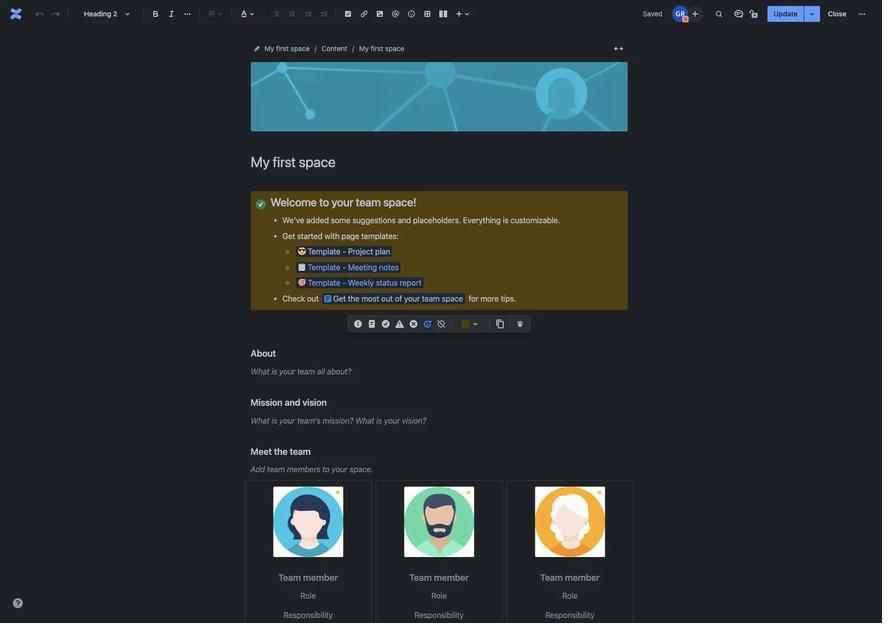 Task type: vqa. For each thing, say whether or not it's contained in the screenshot.
in to the top
no



Task type: locate. For each thing, give the bounding box(es) containing it.
2 horizontal spatial role
[[563, 591, 578, 600]]

2 vertical spatial -
[[343, 278, 346, 287]]

what is your team all about?
[[251, 367, 352, 376]]

mention image
[[390, 8, 402, 20]]

0 horizontal spatial first
[[276, 44, 289, 53]]

:check_mark: image
[[256, 199, 266, 209]]

- down template - meeting notes button at top
[[343, 278, 346, 287]]

out inside button
[[382, 294, 393, 303]]

and down the space!
[[398, 216, 411, 225]]

0 horizontal spatial team
[[279, 572, 301, 583]]

0 vertical spatial and
[[398, 216, 411, 225]]

my first space link right the 'move this page' icon
[[265, 43, 310, 55]]

1 horizontal spatial responsibility
[[415, 611, 464, 620]]

indent tab image
[[318, 8, 330, 20]]

most
[[362, 294, 380, 303]]

what down about
[[251, 367, 270, 376]]

no restrictions image
[[749, 8, 761, 20]]

welcome
[[271, 196, 317, 209]]

and
[[398, 216, 411, 225], [285, 397, 301, 408]]

italic ⌘i image
[[166, 8, 178, 20]]

my first space right the 'move this page' icon
[[265, 44, 310, 53]]

templates:
[[362, 232, 399, 241]]

role
[[301, 591, 316, 600], [432, 591, 447, 600], [563, 591, 578, 600]]

my first space
[[265, 44, 310, 53], [359, 44, 405, 53]]

get inside button
[[333, 294, 346, 303]]

3 - from the top
[[343, 278, 346, 287]]

0 horizontal spatial my first space link
[[265, 43, 310, 55]]

about?
[[327, 367, 352, 376]]

- for meeting
[[343, 263, 346, 272]]

the inside get the most out of your team space button
[[348, 294, 360, 303]]

my
[[265, 44, 274, 53], [359, 44, 369, 53]]

what down mission
[[251, 416, 270, 425]]

update inside popup button
[[406, 101, 429, 109]]

1 vertical spatial -
[[343, 263, 346, 272]]

warning image
[[394, 318, 406, 330]]

template down template - project plan button
[[308, 263, 341, 272]]

team
[[279, 572, 301, 583], [410, 572, 432, 583], [541, 572, 563, 583]]

copy image
[[494, 318, 506, 330]]

-
[[343, 247, 346, 256], [343, 263, 346, 272], [343, 278, 346, 287]]

template for template - meeting notes
[[308, 263, 341, 272]]

1 horizontal spatial get
[[333, 294, 346, 303]]

0 horizontal spatial the
[[274, 446, 288, 457]]

1 horizontal spatial the
[[348, 294, 360, 303]]

the left most at left
[[348, 294, 360, 303]]

tips.
[[501, 294, 516, 303]]

more
[[481, 294, 499, 303]]

Main content area, start typing to enter text. text field
[[245, 191, 634, 623]]

team up "editor add emoji" image
[[422, 294, 440, 303]]

team
[[356, 196, 381, 209], [422, 294, 440, 303], [297, 367, 315, 376], [290, 446, 311, 457], [267, 465, 285, 474]]

1 vertical spatial and
[[285, 397, 301, 408]]

first
[[276, 44, 289, 53], [371, 44, 384, 53]]

template - meeting notes
[[308, 263, 399, 272]]

1 vertical spatial template
[[308, 263, 341, 272]]

team inside button
[[422, 294, 440, 303]]

update inside button
[[774, 9, 798, 18]]

what for what is your team's mission? what is your vision?
[[251, 416, 270, 425]]

meeting
[[348, 263, 377, 272]]

is
[[503, 216, 509, 225], [272, 367, 277, 376], [272, 416, 277, 425], [377, 416, 382, 425]]

0 horizontal spatial update
[[406, 101, 429, 109]]

update left adjust update settings icon
[[774, 9, 798, 18]]

bullet list ⌘⇧8 image
[[270, 8, 282, 20]]

the right meet
[[274, 446, 288, 457]]

- down get started with page templates: at the top left
[[343, 247, 346, 256]]

1 horizontal spatial team member
[[410, 572, 469, 583]]

2 team member from the left
[[410, 572, 469, 583]]

my first space down add image, video, or file
[[359, 44, 405, 53]]

get the most out of your team space image
[[324, 295, 331, 302]]

3 member from the left
[[565, 572, 600, 583]]

template inside template - meeting notes button
[[308, 263, 341, 272]]

vision
[[303, 397, 327, 408]]

Give this page a title text field
[[251, 154, 628, 170]]

first down add image, video, or file
[[371, 44, 384, 53]]

0 vertical spatial the
[[348, 294, 360, 303]]

is right everything
[[503, 216, 509, 225]]

1 vertical spatial get
[[333, 294, 346, 303]]

- inside button
[[343, 247, 346, 256]]

1 horizontal spatial out
[[382, 294, 393, 303]]

2 horizontal spatial responsibility
[[546, 611, 595, 620]]

your right of
[[404, 294, 420, 303]]

1 horizontal spatial update
[[774, 9, 798, 18]]

template - weekly status report button
[[296, 277, 424, 289]]

mission and vision
[[251, 397, 327, 408]]

2 horizontal spatial team
[[541, 572, 563, 583]]

template down with
[[308, 247, 341, 256]]

1 horizontal spatial member
[[434, 572, 469, 583]]

confluence image
[[8, 6, 24, 22]]

2 horizontal spatial space
[[442, 294, 464, 303]]

1 my from the left
[[265, 44, 274, 53]]

my first space link down add image, video, or file
[[359, 43, 405, 55]]

the for get
[[348, 294, 360, 303]]

my first space link
[[265, 43, 310, 55], [359, 43, 405, 55]]

0 horizontal spatial and
[[285, 397, 301, 408]]

1 team from the left
[[279, 572, 301, 583]]

3 role from the left
[[563, 591, 578, 600]]

1 out from the left
[[307, 294, 319, 303]]

1 vertical spatial to
[[323, 465, 330, 474]]

0 vertical spatial update
[[774, 9, 798, 18]]

- for project
[[343, 247, 346, 256]]

2 responsibility from the left
[[415, 611, 464, 620]]

to
[[319, 196, 329, 209], [323, 465, 330, 474]]

your up mission and vision
[[279, 367, 295, 376]]

1 my first space link from the left
[[265, 43, 310, 55]]

to up the added
[[319, 196, 329, 209]]

2
[[113, 9, 117, 18]]

2 - from the top
[[343, 263, 346, 272]]

success image
[[380, 318, 392, 330]]

remove image
[[515, 318, 526, 330]]

space
[[291, 44, 310, 53], [385, 44, 405, 53], [442, 294, 464, 303]]

check
[[283, 294, 305, 303]]

:dart: image
[[298, 278, 306, 286], [298, 278, 306, 286]]

everything
[[463, 216, 501, 225]]

out left of
[[382, 294, 393, 303]]

2 horizontal spatial team member
[[541, 572, 600, 583]]

bold ⌘b image
[[150, 8, 162, 20]]

template for template - project plan
[[308, 247, 341, 256]]

0 horizontal spatial member
[[303, 572, 338, 583]]

to right members
[[323, 465, 330, 474]]

template - project plan
[[308, 247, 391, 256]]

error image
[[408, 318, 420, 330]]

we've added some suggestions and placeholders. everything is customizable.
[[283, 216, 560, 225]]

template up get the most out of your team space icon in the top left of the page
[[308, 278, 341, 287]]

2 out from the left
[[382, 294, 393, 303]]

0 horizontal spatial responsibility
[[284, 611, 333, 620]]

get down we've
[[283, 232, 295, 241]]

2 template from the top
[[308, 263, 341, 272]]

0 vertical spatial -
[[343, 247, 346, 256]]

update left header
[[406, 101, 429, 109]]

meet the team
[[251, 446, 311, 457]]

1 horizontal spatial my first space
[[359, 44, 405, 53]]

responsibility
[[284, 611, 333, 620], [415, 611, 464, 620], [546, 611, 595, 620]]

:check_mark: image
[[256, 199, 266, 209]]

team up members
[[290, 446, 311, 457]]

1 horizontal spatial first
[[371, 44, 384, 53]]

0 horizontal spatial team member
[[279, 572, 338, 583]]

3 template from the top
[[308, 278, 341, 287]]

1 horizontal spatial role
[[432, 591, 447, 600]]

2 vertical spatial template
[[308, 278, 341, 287]]

my right the 'move this page' icon
[[265, 44, 274, 53]]

added
[[307, 216, 329, 225]]

of
[[395, 294, 402, 303]]

the
[[348, 294, 360, 303], [274, 446, 288, 457]]

0 horizontal spatial get
[[283, 232, 295, 241]]

1 horizontal spatial and
[[398, 216, 411, 225]]

emoji image
[[406, 8, 418, 20]]

project
[[348, 247, 373, 256]]

first right the 'move this page' icon
[[276, 44, 289, 53]]

team left all
[[297, 367, 315, 376]]

update
[[774, 9, 798, 18], [406, 101, 429, 109]]

add image, video, or file image
[[374, 8, 386, 20]]

1 responsibility from the left
[[284, 611, 333, 620]]

add team members to your space.
[[251, 465, 373, 474]]

get the most out of your team space
[[333, 294, 464, 303]]

- down template - project plan button
[[343, 263, 346, 272]]

your
[[332, 196, 354, 209], [404, 294, 420, 303], [279, 367, 295, 376], [279, 416, 295, 425], [384, 416, 400, 425], [332, 465, 348, 474]]

and left vision
[[285, 397, 301, 408]]

1 vertical spatial update
[[406, 101, 429, 109]]

members
[[287, 465, 321, 474]]

2 role from the left
[[432, 591, 447, 600]]

0 horizontal spatial role
[[301, 591, 316, 600]]

0 horizontal spatial out
[[307, 294, 319, 303]]

get right get the most out of your team space icon in the top left of the page
[[333, 294, 346, 303]]

update for update header image
[[406, 101, 429, 109]]

1 vertical spatial the
[[274, 446, 288, 457]]

1 horizontal spatial my first space link
[[359, 43, 405, 55]]

vision?
[[402, 416, 427, 425]]

what
[[251, 367, 270, 376], [251, 416, 270, 425], [356, 416, 375, 425]]

your left space.
[[332, 465, 348, 474]]

space.
[[350, 465, 373, 474]]

2 my first space link from the left
[[359, 43, 405, 55]]

image
[[454, 101, 472, 109]]

team member
[[279, 572, 338, 583], [410, 572, 469, 583], [541, 572, 600, 583]]

we've
[[283, 216, 305, 225]]

0 vertical spatial get
[[283, 232, 295, 241]]

more formatting image
[[182, 8, 194, 20]]

1 horizontal spatial my
[[359, 44, 369, 53]]

template - weekly status report
[[308, 278, 422, 287]]

team right add
[[267, 465, 285, 474]]

:notepad_spiral: image
[[298, 263, 306, 271], [298, 263, 306, 271]]

3 responsibility from the left
[[546, 611, 595, 620]]

my right content
[[359, 44, 369, 53]]

1 horizontal spatial team
[[410, 572, 432, 583]]

template
[[308, 247, 341, 256], [308, 263, 341, 272], [308, 278, 341, 287]]

note image
[[366, 318, 378, 330]]

1 template from the top
[[308, 247, 341, 256]]

template inside template - weekly status report button
[[308, 278, 341, 287]]

find and replace image
[[714, 8, 726, 20]]

for
[[469, 294, 479, 303]]

team up suggestions
[[356, 196, 381, 209]]

0 vertical spatial template
[[308, 247, 341, 256]]

space down mention image
[[385, 44, 405, 53]]

all
[[317, 367, 325, 376]]

1 my first space from the left
[[265, 44, 310, 53]]

content link
[[322, 43, 347, 55]]

1 - from the top
[[343, 247, 346, 256]]

2 my from the left
[[359, 44, 369, 53]]

layouts image
[[438, 8, 450, 20]]

template inside template - project plan button
[[308, 247, 341, 256]]

space left for
[[442, 294, 464, 303]]

what for what is your team all about?
[[251, 367, 270, 376]]

2 team from the left
[[410, 572, 432, 583]]

out left get the most out of your team space icon in the top left of the page
[[307, 294, 319, 303]]

confluence image
[[8, 6, 24, 22]]

make page full-width image
[[613, 43, 625, 55]]

numbered list ⌘⇧7 image
[[286, 8, 298, 20]]

0 horizontal spatial my first space
[[265, 44, 310, 53]]

0 horizontal spatial my
[[265, 44, 274, 53]]

greg robinson image
[[673, 6, 689, 22]]

out
[[307, 294, 319, 303], [382, 294, 393, 303]]

adjust update settings image
[[807, 8, 819, 20]]

heading
[[84, 9, 111, 18]]

2 horizontal spatial member
[[565, 572, 600, 583]]

member
[[303, 572, 338, 583], [434, 572, 469, 583], [565, 572, 600, 583]]

get
[[283, 232, 295, 241], [333, 294, 346, 303]]

space left content
[[291, 44, 310, 53]]

comment icon image
[[734, 8, 745, 20]]



Task type: describe. For each thing, give the bounding box(es) containing it.
:sunglasses: image
[[298, 247, 306, 255]]

redo ⌘⇧z image
[[50, 8, 62, 20]]

get started with page templates:
[[283, 232, 399, 241]]

space!
[[384, 196, 417, 209]]

saved
[[643, 9, 663, 18]]

template - meeting notes button
[[296, 261, 402, 273]]

background color image
[[470, 318, 482, 330]]

template for template - weekly status report
[[308, 278, 341, 287]]

get for get started with page templates:
[[283, 232, 295, 241]]

with
[[325, 232, 340, 241]]

suggestions
[[353, 216, 396, 225]]

1 role from the left
[[301, 591, 316, 600]]

1 first from the left
[[276, 44, 289, 53]]

update for update
[[774, 9, 798, 18]]

get the most out of your team space button
[[322, 293, 466, 304]]

3 team member from the left
[[541, 572, 600, 583]]

close
[[829, 9, 847, 18]]

about
[[251, 348, 276, 359]]

some
[[331, 216, 351, 225]]

update header image button
[[403, 84, 475, 109]]

info image
[[352, 318, 364, 330]]

your down mission and vision
[[279, 416, 295, 425]]

team's
[[297, 416, 321, 425]]

update button
[[768, 6, 804, 22]]

welcome to your team space!
[[271, 196, 417, 209]]

started
[[297, 232, 323, 241]]

placeholders.
[[413, 216, 461, 225]]

your left vision?
[[384, 416, 400, 425]]

weekly
[[348, 278, 374, 287]]

3 team from the left
[[541, 572, 563, 583]]

your inside button
[[404, 294, 420, 303]]

the for meet
[[274, 446, 288, 457]]

outdent ⇧tab image
[[302, 8, 314, 20]]

for more tips.
[[467, 294, 516, 303]]

header
[[431, 101, 452, 109]]

check out
[[283, 294, 321, 303]]

is down mission
[[272, 416, 277, 425]]

invite to edit image
[[690, 8, 702, 20]]

what right mission?
[[356, 416, 375, 425]]

action item image
[[342, 8, 354, 20]]

notes
[[379, 263, 399, 272]]

table image
[[422, 8, 434, 20]]

0 vertical spatial to
[[319, 196, 329, 209]]

customizable.
[[511, 216, 560, 225]]

2 first from the left
[[371, 44, 384, 53]]

is down about
[[272, 367, 277, 376]]

update header image
[[406, 101, 472, 109]]

editor toolbar toolbar
[[348, 316, 530, 343]]

plan
[[376, 247, 391, 256]]

help image
[[12, 597, 24, 609]]

what is your team's mission? what is your vision?
[[251, 416, 427, 425]]

more image
[[857, 8, 869, 20]]

close button
[[823, 6, 853, 22]]

add
[[251, 465, 265, 474]]

mission?
[[323, 416, 354, 425]]

heading 2 button
[[72, 3, 139, 25]]

mission
[[251, 397, 283, 408]]

undo ⌘z image
[[34, 8, 46, 20]]

is left vision?
[[377, 416, 382, 425]]

space inside get the most out of your team space button
[[442, 294, 464, 303]]

report
[[400, 278, 422, 287]]

status
[[376, 278, 398, 287]]

page
[[342, 232, 360, 241]]

2 my first space from the left
[[359, 44, 405, 53]]

meet
[[251, 446, 272, 457]]

template - project plan button
[[296, 246, 393, 258]]

get for get the most out of your team space
[[333, 294, 346, 303]]

your up some
[[332, 196, 354, 209]]

editor add emoji image
[[422, 318, 434, 330]]

move this page image
[[253, 45, 261, 53]]

0 horizontal spatial space
[[291, 44, 310, 53]]

content
[[322, 44, 347, 53]]

heading 2
[[84, 9, 117, 18]]

remove emoji image
[[436, 318, 448, 330]]

- for weekly
[[343, 278, 346, 287]]

1 member from the left
[[303, 572, 338, 583]]

2 member from the left
[[434, 572, 469, 583]]

1 horizontal spatial space
[[385, 44, 405, 53]]

:sunglasses: image
[[298, 247, 306, 255]]

1 team member from the left
[[279, 572, 338, 583]]

link image
[[358, 8, 370, 20]]



